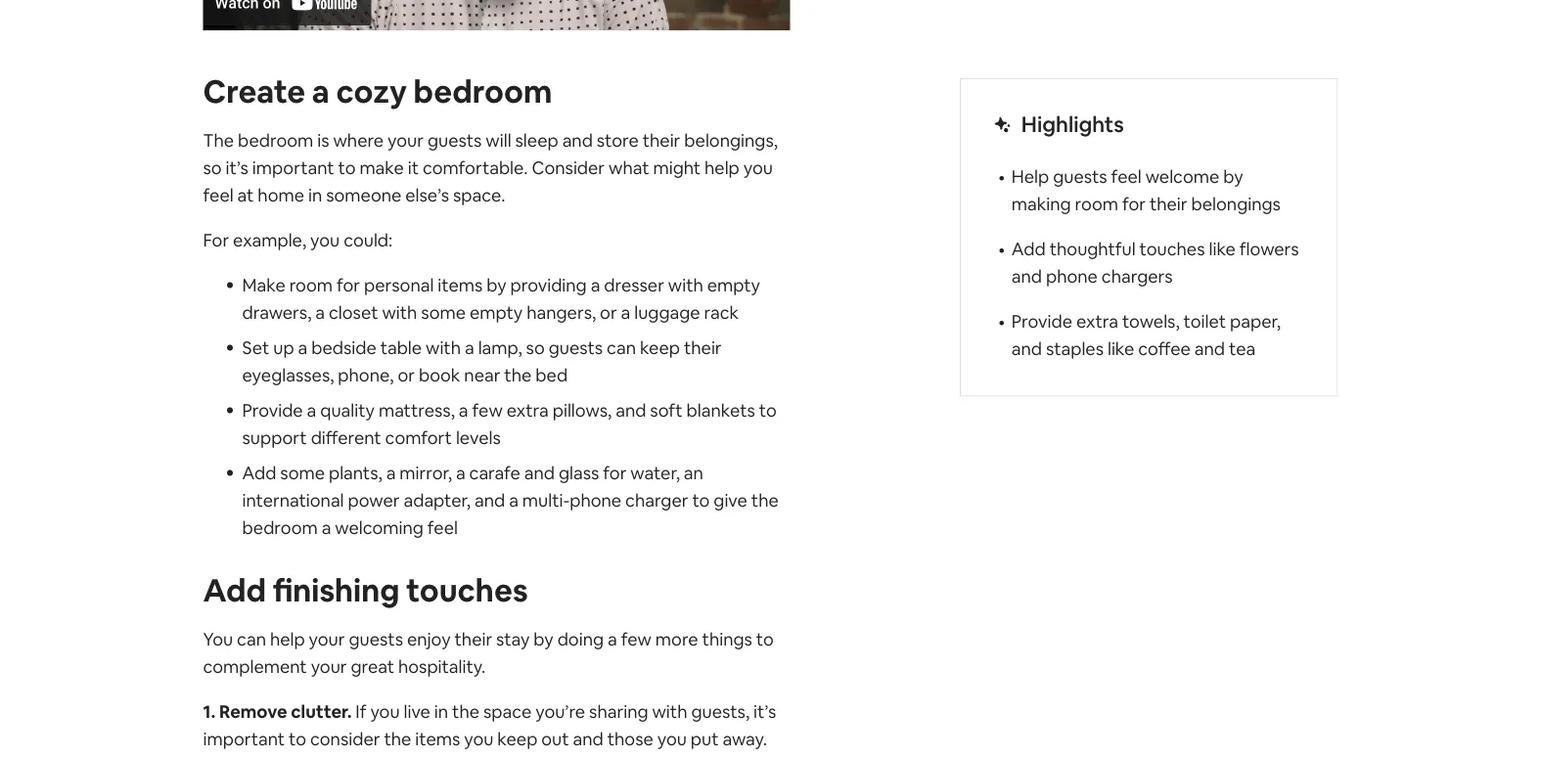 Task type: locate. For each thing, give the bounding box(es) containing it.
0 vertical spatial provide
[[1012, 310, 1073, 333]]

bedside
[[311, 336, 377, 359]]

near
[[464, 364, 501, 387]]

in right live
[[434, 700, 448, 723]]

live
[[404, 700, 431, 723]]

1 horizontal spatial some
[[421, 301, 466, 324]]

in inside the bedroom is where your guests will sleep and store their belongings, so it's important to make it comfortable. consider what might help you feel at home in someone else's space.
[[308, 183, 322, 206]]

0 horizontal spatial in
[[308, 183, 322, 206]]

great
[[351, 655, 394, 678]]

0 vertical spatial for
[[1122, 192, 1146, 215]]

0 vertical spatial can
[[607, 336, 636, 359]]

their inside set up a bedside table with a lamp, so guests can keep their eyeglasses, phone, or book near the bed
[[684, 336, 722, 359]]

international
[[242, 489, 344, 512]]

book
[[419, 364, 460, 387]]

add inside add some plants, a mirror, a carafe and glass for water, an international power adapter, and a multi-phone charger to give the bedroom a welcoming feel
[[242, 461, 276, 484]]

and
[[562, 129, 593, 152], [1012, 265, 1042, 288], [1012, 337, 1042, 360], [1195, 337, 1225, 360], [616, 399, 646, 422], [524, 461, 555, 484], [475, 489, 505, 512], [573, 728, 604, 751], [309, 755, 340, 758]]

tasteful
[[569, 755, 632, 758]]

bedroom down "international" in the left of the page
[[242, 516, 318, 539]]

with up luggage
[[668, 273, 704, 296]]

the
[[504, 364, 532, 387], [751, 489, 779, 512], [452, 700, 480, 723], [384, 728, 411, 751]]

0 horizontal spatial like
[[1108, 337, 1135, 360]]

sharing
[[589, 700, 648, 723]]

like left flowers
[[1209, 237, 1236, 260]]

staples
[[1046, 337, 1104, 360]]

provide extra towels, toilet paper, and staples like coffee and tea
[[1012, 310, 1281, 360]]

to down an
[[692, 489, 710, 512]]

provide inside provide a quality mattress, a few extra pillows, and soft blankets to support different comfort levels
[[242, 399, 303, 422]]

guests up comfortable.
[[428, 129, 482, 152]]

create
[[203, 71, 305, 112]]

0 vertical spatial add
[[1012, 237, 1046, 260]]

0 horizontal spatial provide
[[242, 399, 303, 422]]

1 vertical spatial items
[[415, 728, 460, 751]]

0 vertical spatial extra
[[1076, 310, 1119, 333]]

to right the blankets
[[759, 399, 777, 422]]

2 horizontal spatial can
[[672, 755, 701, 758]]

in right home
[[308, 183, 322, 206]]

belongings up flowers
[[1192, 192, 1281, 215]]

2 horizontal spatial for
[[1122, 192, 1146, 215]]

1 horizontal spatial it's
[[754, 700, 777, 723]]

or down dresser
[[600, 301, 617, 324]]

0 vertical spatial touches
[[1140, 237, 1205, 260]]

it's up away.
[[754, 700, 777, 723]]

1 horizontal spatial extra
[[1076, 310, 1119, 333]]

1 vertical spatial bedroom
[[238, 129, 313, 152]]

the up storing
[[384, 728, 411, 751]]

a down out
[[556, 755, 565, 758]]

for down welcome
[[1122, 192, 1146, 215]]

you left could:
[[310, 228, 340, 251]]

add up you
[[203, 570, 266, 611]]

feel left at
[[203, 183, 234, 206]]

the left space
[[452, 700, 480, 723]]

add down making in the top right of the page
[[1012, 237, 1046, 260]]

can inside if you live in the space you're sharing with guests, it's important to consider the items you keep out and those you put away. decluttering and storing your belongings in a tasteful way can help ma
[[672, 755, 701, 758]]

extra up staples
[[1076, 310, 1119, 333]]

1 vertical spatial some
[[280, 461, 325, 484]]

and left soft
[[616, 399, 646, 422]]

keep
[[640, 336, 680, 359], [497, 728, 538, 751]]

providing
[[510, 273, 587, 296]]

can down luggage
[[607, 336, 636, 359]]

touches up enjoy
[[406, 570, 528, 611]]

way
[[635, 755, 668, 758]]

for up closet
[[337, 273, 360, 296]]

their inside help guests feel welcome by making room for their belongings
[[1150, 192, 1188, 215]]

provide inside provide extra towels, toilet paper, and staples like coffee and tea
[[1012, 310, 1073, 333]]

a left carafe
[[456, 461, 466, 484]]

2 horizontal spatial by
[[1224, 165, 1244, 188]]

some inside add some plants, a mirror, a carafe and glass for water, an international power adapter, and a multi-phone charger to give the bedroom a welcoming feel
[[280, 461, 325, 484]]

1 vertical spatial keep
[[497, 728, 538, 751]]

keep down luggage
[[640, 336, 680, 359]]

a right doing at the left bottom
[[608, 628, 617, 651]]

guests inside you can help your guests enjoy their stay by doing a few more things to complement your great hospitality.
[[349, 628, 403, 651]]

phone down glass
[[570, 489, 622, 512]]

feel
[[1111, 165, 1142, 188], [203, 183, 234, 206], [428, 516, 458, 539]]

can up complement
[[237, 628, 266, 651]]

extra down bed
[[507, 399, 549, 422]]

touches up chargers
[[1140, 237, 1205, 260]]

provide for for example, you could:
[[242, 399, 303, 422]]

and up tasteful
[[573, 728, 604, 751]]

1 vertical spatial for
[[337, 273, 360, 296]]

feel down adapter,
[[428, 516, 458, 539]]

add inside add thoughtful touches like flowers and phone chargers
[[1012, 237, 1046, 260]]

1 vertical spatial extra
[[507, 399, 549, 422]]

help
[[705, 156, 740, 179], [270, 628, 305, 651], [705, 755, 740, 758]]

a left dresser
[[591, 273, 600, 296]]

the bedroom is where your guests will sleep and store their belongings, so it's important to make it comfortable. consider what might help you feel at home in someone else's space.
[[203, 129, 778, 206]]

1 vertical spatial belongings
[[445, 755, 534, 758]]

to inside add some plants, a mirror, a carafe and glass for water, an international power adapter, and a multi-phone charger to give the bedroom a welcoming feel
[[692, 489, 710, 512]]

pillows,
[[553, 399, 612, 422]]

remove
[[219, 700, 287, 723]]

what
[[609, 156, 649, 179]]

1 vertical spatial few
[[621, 628, 652, 651]]

some up "international" in the left of the page
[[280, 461, 325, 484]]

guests up bed
[[549, 336, 603, 359]]

1 horizontal spatial empty
[[707, 273, 760, 296]]

it's inside if you live in the space you're sharing with guests, it's important to consider the items you keep out and those you put away. decluttering and storing your belongings in a tasteful way can help ma
[[754, 700, 777, 723]]

for
[[203, 228, 229, 251]]

you
[[744, 156, 773, 179], [310, 228, 340, 251], [370, 700, 400, 723], [464, 728, 494, 751], [657, 728, 687, 751]]

by right stay
[[534, 628, 554, 651]]

some down personal
[[421, 301, 466, 324]]

1 horizontal spatial provide
[[1012, 310, 1073, 333]]

some inside make room for personal items by providing a dresser with empty drawers, a closet with some empty hangers, or a luggage rack
[[421, 301, 466, 324]]

help guests feel welcome by making room for their belongings
[[1012, 165, 1281, 215]]

feel inside add some plants, a mirror, a carafe and glass for water, an international power adapter, and a multi-phone charger to give the bedroom a welcoming feel
[[428, 516, 458, 539]]

by left providing
[[487, 273, 507, 296]]

few left more
[[621, 628, 652, 651]]

for inside add some plants, a mirror, a carafe and glass for water, an international power adapter, and a multi-phone charger to give the bedroom a welcoming feel
[[603, 461, 627, 484]]

important
[[252, 156, 334, 179], [203, 728, 285, 751]]

their inside the bedroom is where your guests will sleep and store their belongings, so it's important to make it comfortable. consider what might help you feel at home in someone else's space.
[[643, 129, 681, 152]]

can down put
[[672, 755, 701, 758]]

for right glass
[[603, 461, 627, 484]]

could:
[[344, 228, 393, 251]]

extra inside provide a quality mattress, a few extra pillows, and soft blankets to support different comfort levels
[[507, 399, 549, 422]]

someone
[[326, 183, 402, 206]]

or inside make room for personal items by providing a dresser with empty drawers, a closet with some empty hangers, or a luggage rack
[[600, 301, 617, 324]]

1 horizontal spatial feel
[[428, 516, 458, 539]]

feel inside help guests feel welcome by making room for their belongings
[[1111, 165, 1142, 188]]

and down making in the top right of the page
[[1012, 265, 1042, 288]]

items down live
[[415, 728, 460, 751]]

1 vertical spatial like
[[1108, 337, 1135, 360]]

2 horizontal spatial in
[[538, 755, 552, 758]]

you up way
[[657, 728, 687, 751]]

items inside if you live in the space you're sharing with guests, it's important to consider the items you keep out and those you put away. decluttering and storing your belongings in a tasteful way can help ma
[[415, 728, 460, 751]]

more
[[656, 628, 698, 651]]

you inside the bedroom is where your guests will sleep and store their belongings, so it's important to make it comfortable. consider what might help you feel at home in someone else's space.
[[744, 156, 773, 179]]

0 vertical spatial items
[[438, 273, 483, 296]]

highlights
[[1022, 111, 1124, 138]]

enjoy
[[407, 628, 451, 651]]

room up drawers,
[[289, 273, 333, 296]]

their down rack
[[684, 336, 722, 359]]

1 vertical spatial help
[[270, 628, 305, 651]]

empty
[[707, 273, 760, 296], [470, 301, 523, 324]]

bedroom left is
[[238, 129, 313, 152]]

guests up making in the top right of the page
[[1053, 165, 1108, 188]]

provide up support
[[242, 399, 303, 422]]

2 vertical spatial for
[[603, 461, 627, 484]]

0 vertical spatial it's
[[226, 156, 249, 179]]

1 horizontal spatial or
[[600, 301, 617, 324]]

1 horizontal spatial can
[[607, 336, 636, 359]]

1 horizontal spatial keep
[[640, 336, 680, 359]]

you're
[[536, 700, 585, 723]]

1 horizontal spatial touches
[[1140, 237, 1205, 260]]

1 horizontal spatial room
[[1075, 192, 1119, 215]]

1 vertical spatial provide
[[242, 399, 303, 422]]

2 vertical spatial bedroom
[[242, 516, 318, 539]]

1 vertical spatial room
[[289, 273, 333, 296]]

2 vertical spatial help
[[705, 755, 740, 758]]

0 horizontal spatial by
[[487, 273, 507, 296]]

1 horizontal spatial by
[[534, 628, 554, 651]]

and up the consider
[[562, 129, 593, 152]]

1 horizontal spatial belongings
[[1192, 192, 1281, 215]]

the down lamp,
[[504, 364, 532, 387]]

provide up staples
[[1012, 310, 1073, 333]]

0 horizontal spatial room
[[289, 273, 333, 296]]

0 horizontal spatial phone
[[570, 489, 622, 512]]

0 horizontal spatial it's
[[226, 156, 249, 179]]

0 vertical spatial few
[[472, 399, 503, 422]]

1 horizontal spatial so
[[526, 336, 545, 359]]

their up 'might' at the left of the page
[[643, 129, 681, 152]]

eyeglasses,
[[242, 364, 334, 387]]

1 vertical spatial can
[[237, 628, 266, 651]]

0 vertical spatial phone
[[1046, 265, 1098, 288]]

0 horizontal spatial or
[[398, 364, 415, 387]]

1 vertical spatial add
[[242, 461, 276, 484]]

help up complement
[[270, 628, 305, 651]]

or inside set up a bedside table with a lamp, so guests can keep their eyeglasses, phone, or book near the bed
[[398, 364, 415, 387]]

their
[[643, 129, 681, 152], [1150, 192, 1188, 215], [684, 336, 722, 359], [455, 628, 492, 651]]

1 horizontal spatial phone
[[1046, 265, 1098, 288]]

rack
[[704, 301, 739, 324]]

where
[[333, 129, 384, 152]]

soft
[[650, 399, 683, 422]]

1 vertical spatial important
[[203, 728, 285, 751]]

the inside add some plants, a mirror, a carafe and glass for water, an international power adapter, and a multi-phone charger to give the bedroom a welcoming feel
[[751, 489, 779, 512]]

by
[[1224, 165, 1244, 188], [487, 273, 507, 296], [534, 628, 554, 651]]

your down live
[[405, 755, 441, 758]]

1 horizontal spatial for
[[603, 461, 627, 484]]

so up bed
[[526, 336, 545, 359]]

0 vertical spatial in
[[308, 183, 322, 206]]

bedroom up "will" at the top left of the page
[[414, 71, 552, 112]]

a down dresser
[[621, 301, 631, 324]]

1 vertical spatial phone
[[570, 489, 622, 512]]

doing
[[558, 628, 604, 651]]

0 vertical spatial or
[[600, 301, 617, 324]]

important up home
[[252, 156, 334, 179]]

like
[[1209, 237, 1236, 260], [1108, 337, 1135, 360]]

if you live in the space you're sharing with guests, it's important to consider the items you keep out and those you put away. decluttering and storing your belongings in a tasteful way can help ma
[[203, 700, 788, 758]]

by inside make room for personal items by providing a dresser with empty drawers, a closet with some empty hangers, or a luggage rack
[[487, 273, 507, 296]]

phone inside add some plants, a mirror, a carafe and glass for water, an international power adapter, and a multi-phone charger to give the bedroom a welcoming feel
[[570, 489, 622, 512]]

bedroom inside add some plants, a mirror, a carafe and glass for water, an international power adapter, and a multi-phone charger to give the bedroom a welcoming feel
[[242, 516, 318, 539]]

touches for thoughtful
[[1140, 237, 1205, 260]]

chargers
[[1102, 265, 1173, 288]]

to down where at the left
[[338, 156, 356, 179]]

phone down thoughtful
[[1046, 265, 1098, 288]]

closet
[[329, 301, 378, 324]]

and down consider
[[309, 755, 340, 758]]

0 vertical spatial help
[[705, 156, 740, 179]]

guests
[[428, 129, 482, 152], [1053, 165, 1108, 188], [549, 336, 603, 359], [349, 628, 403, 651]]

some
[[421, 301, 466, 324], [280, 461, 325, 484]]

empty up lamp,
[[470, 301, 523, 324]]

2 vertical spatial by
[[534, 628, 554, 651]]

1 vertical spatial touches
[[406, 570, 528, 611]]

few up levels
[[472, 399, 503, 422]]

the inside set up a bedside table with a lamp, so guests can keep their eyeglasses, phone, or book near the bed
[[504, 364, 532, 387]]

complement
[[203, 655, 307, 678]]

to right things
[[756, 628, 774, 651]]

a down "international" in the left of the page
[[322, 516, 331, 539]]

0 horizontal spatial so
[[203, 156, 222, 179]]

like down towels,
[[1108, 337, 1135, 360]]

bedroom inside the bedroom is where your guests will sleep and store their belongings, so it's important to make it comfortable. consider what might help you feel at home in someone else's space.
[[238, 129, 313, 152]]

give
[[714, 489, 748, 512]]

keep down space
[[497, 728, 538, 751]]

0 horizontal spatial empty
[[470, 301, 523, 324]]

feel left welcome
[[1111, 165, 1142, 188]]

0 vertical spatial important
[[252, 156, 334, 179]]

few
[[472, 399, 503, 422], [621, 628, 652, 651]]

put
[[691, 728, 719, 751]]

add down support
[[242, 461, 276, 484]]

1. remove clutter.
[[203, 700, 356, 723]]

2 vertical spatial can
[[672, 755, 701, 758]]

phone,
[[338, 364, 394, 387]]

make
[[360, 156, 404, 179]]

2 vertical spatial add
[[203, 570, 266, 611]]

a inside you can help your guests enjoy their stay by doing a few more things to complement your great hospitality.
[[608, 628, 617, 651]]

and inside provide a quality mattress, a few extra pillows, and soft blankets to support different comfort levels
[[616, 399, 646, 422]]

important up decluttering
[[203, 728, 285, 751]]

your
[[388, 129, 424, 152], [309, 628, 345, 651], [311, 655, 347, 678], [405, 755, 441, 758]]

add
[[1012, 237, 1046, 260], [242, 461, 276, 484], [203, 570, 266, 611]]

0 vertical spatial keep
[[640, 336, 680, 359]]

their down welcome
[[1150, 192, 1188, 215]]

few inside provide a quality mattress, a few extra pillows, and soft blankets to support different comfort levels
[[472, 399, 503, 422]]

luggage
[[634, 301, 700, 324]]

you down the belongings,
[[744, 156, 773, 179]]

storing
[[344, 755, 401, 758]]

extra
[[1076, 310, 1119, 333], [507, 399, 549, 422]]

1 horizontal spatial few
[[621, 628, 652, 651]]

0 vertical spatial room
[[1075, 192, 1119, 215]]

0 vertical spatial belongings
[[1192, 192, 1281, 215]]

the right give
[[751, 489, 779, 512]]

0 vertical spatial empty
[[707, 273, 760, 296]]

to
[[338, 156, 356, 179], [759, 399, 777, 422], [692, 489, 710, 512], [756, 628, 774, 651], [289, 728, 306, 751]]

with up those
[[652, 700, 688, 723]]

glass
[[559, 461, 599, 484]]

room up thoughtful
[[1075, 192, 1119, 215]]

0 vertical spatial so
[[203, 156, 222, 179]]

0 horizontal spatial can
[[237, 628, 266, 651]]

items
[[438, 273, 483, 296], [415, 728, 460, 751]]

1 vertical spatial in
[[434, 700, 448, 723]]

to down "1. remove clutter."
[[289, 728, 306, 751]]

0 vertical spatial like
[[1209, 237, 1236, 260]]

mattress,
[[379, 399, 455, 422]]

table
[[380, 336, 422, 359]]

guests up the great
[[349, 628, 403, 651]]

a left quality
[[307, 399, 316, 422]]

a
[[312, 71, 330, 112], [591, 273, 600, 296], [315, 301, 325, 324], [621, 301, 631, 324], [298, 336, 308, 359], [465, 336, 474, 359], [307, 399, 316, 422], [459, 399, 468, 422], [386, 461, 396, 484], [456, 461, 466, 484], [509, 489, 519, 512], [322, 516, 331, 539], [608, 628, 617, 651], [556, 755, 565, 758]]

0 horizontal spatial keep
[[497, 728, 538, 751]]

room inside make room for personal items by providing a dresser with empty drawers, a closet with some empty hangers, or a luggage rack
[[289, 273, 333, 296]]

1 vertical spatial it's
[[754, 700, 777, 723]]

belongings inside help guests feel welcome by making room for their belongings
[[1192, 192, 1281, 215]]

items right personal
[[438, 273, 483, 296]]

0 horizontal spatial belongings
[[445, 755, 534, 758]]

hangers,
[[527, 301, 596, 324]]

towels,
[[1123, 310, 1180, 333]]

add for add some plants, a mirror, a carafe and glass for water, an international power adapter, and a multi-phone charger to give the bedroom a welcoming feel
[[242, 461, 276, 484]]

finishing
[[273, 570, 400, 611]]

0 vertical spatial by
[[1224, 165, 1244, 188]]

1 vertical spatial or
[[398, 364, 415, 387]]

1 vertical spatial so
[[526, 336, 545, 359]]

drawers,
[[242, 301, 312, 324]]

consider
[[310, 728, 380, 751]]

their left stay
[[455, 628, 492, 651]]

extra inside provide extra towels, toilet paper, and staples like coffee and tea
[[1076, 310, 1119, 333]]

0 horizontal spatial few
[[472, 399, 503, 422]]

help down put
[[705, 755, 740, 758]]

personal
[[364, 273, 434, 296]]

guests,
[[691, 700, 750, 723]]

1 horizontal spatial like
[[1209, 237, 1236, 260]]

set
[[242, 336, 269, 359]]

guests inside set up a bedside table with a lamp, so guests can keep their eyeglasses, phone, or book near the bed
[[549, 336, 603, 359]]

0 horizontal spatial for
[[337, 273, 360, 296]]

1 vertical spatial by
[[487, 273, 507, 296]]

can inside set up a bedside table with a lamp, so guests can keep their eyeglasses, phone, or book near the bed
[[607, 336, 636, 359]]

your up it
[[388, 129, 424, 152]]

to inside if you live in the space you're sharing with guests, it's important to consider the items you keep out and those you put away. decluttering and storing your belongings in a tasteful way can help ma
[[289, 728, 306, 751]]

to inside the bedroom is where your guests will sleep and store their belongings, so it's important to make it comfortable. consider what might help you feel at home in someone else's space.
[[338, 156, 356, 179]]

2 horizontal spatial feel
[[1111, 165, 1142, 188]]

by right welcome
[[1224, 165, 1244, 188]]

touches inside add thoughtful touches like flowers and phone chargers
[[1140, 237, 1205, 260]]

help inside if you live in the space you're sharing with guests, it's important to consider the items you keep out and those you put away. decluttering and storing your belongings in a tasteful way can help ma
[[705, 755, 740, 758]]

0 horizontal spatial touches
[[406, 570, 528, 611]]

away.
[[723, 728, 767, 751]]

0 vertical spatial some
[[421, 301, 466, 324]]

0 horizontal spatial extra
[[507, 399, 549, 422]]

0 horizontal spatial some
[[280, 461, 325, 484]]

0 horizontal spatial feel
[[203, 183, 234, 206]]



Task type: vqa. For each thing, say whether or not it's contained in the screenshot.
the middle the "by"
yes



Task type: describe. For each thing, give the bounding box(es) containing it.
bed
[[536, 364, 568, 387]]

those
[[607, 728, 654, 751]]

the
[[203, 129, 234, 152]]

1.
[[203, 700, 216, 723]]

if
[[356, 700, 366, 723]]

and inside add thoughtful touches like flowers and phone chargers
[[1012, 265, 1042, 288]]

by inside help guests feel welcome by making room for their belongings
[[1224, 165, 1244, 188]]

add finishing touches
[[203, 570, 528, 611]]

store
[[597, 129, 639, 152]]

levels
[[456, 426, 501, 449]]

is
[[317, 129, 329, 152]]

your down the finishing
[[309, 628, 345, 651]]

up
[[273, 336, 294, 359]]

out
[[542, 728, 569, 751]]

make room for personal items by providing a dresser with empty drawers, a closet with some empty hangers, or a luggage rack
[[242, 273, 760, 324]]

quality
[[320, 399, 375, 422]]

welcome
[[1146, 165, 1220, 188]]

important inside the bedroom is where your guests will sleep and store their belongings, so it's important to make it comfortable. consider what might help you feel at home in someone else's space.
[[252, 156, 334, 179]]

so inside set up a bedside table with a lamp, so guests can keep their eyeglasses, phone, or book near the bed
[[526, 336, 545, 359]]

space.
[[453, 183, 505, 206]]

hospitality.
[[398, 655, 486, 678]]

belongings,
[[684, 129, 778, 152]]

dresser
[[604, 273, 664, 296]]

will
[[486, 129, 511, 152]]

to inside you can help your guests enjoy their stay by doing a few more things to complement your great hospitality.
[[756, 628, 774, 651]]

cozy
[[336, 71, 407, 112]]

for inside make room for personal items by providing a dresser with empty drawers, a closet with some empty hangers, or a luggage rack
[[337, 273, 360, 296]]

and down carafe
[[475, 489, 505, 512]]

create a cozy bedroom
[[203, 71, 552, 112]]

you right if at the bottom of page
[[370, 700, 400, 723]]

room inside help guests feel welcome by making room for their belongings
[[1075, 192, 1119, 215]]

power
[[348, 489, 400, 512]]

a inside if you live in the space you're sharing with guests, it's important to consider the items you keep out and those you put away. decluttering and storing your belongings in a tasteful way can help ma
[[556, 755, 565, 758]]

support
[[242, 426, 307, 449]]

a up near
[[465, 336, 474, 359]]

provide for highlights
[[1012, 310, 1073, 333]]

toilet
[[1184, 310, 1226, 333]]

blankets
[[687, 399, 755, 422]]

you can help your guests enjoy their stay by doing a few more things to complement your great hospitality.
[[203, 628, 774, 678]]

example,
[[233, 228, 306, 251]]

so inside the bedroom is where your guests will sleep and store their belongings, so it's important to make it comfortable. consider what might help you feel at home in someone else's space.
[[203, 156, 222, 179]]

a up levels
[[459, 399, 468, 422]]

an
[[684, 461, 704, 484]]

like inside add thoughtful touches like flowers and phone chargers
[[1209, 237, 1236, 260]]

can inside you can help your guests enjoy their stay by doing a few more things to complement your great hospitality.
[[237, 628, 266, 651]]

set up a bedside table with a lamp, so guests can keep their eyeglasses, phone, or book near the bed
[[242, 336, 722, 387]]

0 vertical spatial bedroom
[[414, 71, 552, 112]]

else's
[[405, 183, 449, 206]]

belongings inside if you live in the space you're sharing with guests, it's important to consider the items you keep out and those you put away. decluttering and storing your belongings in a tasteful way can help ma
[[445, 755, 534, 758]]

and left staples
[[1012, 337, 1042, 360]]

add some plants, a mirror, a carafe and glass for water, an international power adapter, and a multi-phone charger to give the bedroom a welcoming feel
[[242, 461, 779, 539]]

with inside set up a bedside table with a lamp, so guests can keep their eyeglasses, phone, or book near the bed
[[426, 336, 461, 359]]

1 horizontal spatial in
[[434, 700, 448, 723]]

a left multi-
[[509, 489, 519, 512]]

feel inside the bedroom is where your guests will sleep and store their belongings, so it's important to make it comfortable. consider what might help you feel at home in someone else's space.
[[203, 183, 234, 206]]

add thoughtful touches like flowers and phone chargers
[[1012, 237, 1299, 288]]

sleep
[[515, 129, 559, 152]]

you
[[203, 628, 233, 651]]

consider
[[532, 156, 605, 179]]

decluttering
[[203, 755, 305, 758]]

multi-
[[522, 489, 570, 512]]

items inside make room for personal items by providing a dresser with empty drawers, a closet with some empty hangers, or a luggage rack
[[438, 273, 483, 296]]

and up multi-
[[524, 461, 555, 484]]

adapter,
[[404, 489, 471, 512]]

your left the great
[[311, 655, 347, 678]]

a right up
[[298, 336, 308, 359]]

touches for finishing
[[406, 570, 528, 611]]

it's inside the bedroom is where your guests will sleep and store their belongings, so it's important to make it comfortable. consider what might help you feel at home in someone else's space.
[[226, 156, 249, 179]]

water,
[[631, 461, 680, 484]]

welcoming
[[335, 516, 424, 539]]

with down personal
[[382, 301, 417, 324]]

charger
[[625, 489, 689, 512]]

for example, you could:
[[203, 228, 393, 251]]

and down the toilet
[[1195, 337, 1225, 360]]

phone inside add thoughtful touches like flowers and phone chargers
[[1046, 265, 1098, 288]]

help inside you can help your guests enjoy their stay by doing a few more things to complement your great hospitality.
[[270, 628, 305, 651]]

tea
[[1229, 337, 1256, 360]]

make
[[242, 273, 285, 296]]

add for add thoughtful touches like flowers and phone chargers
[[1012, 237, 1046, 260]]

keep inside set up a bedside table with a lamp, so guests can keep their eyeglasses, phone, or book near the bed
[[640, 336, 680, 359]]

1 vertical spatial empty
[[470, 301, 523, 324]]

your inside if you live in the space you're sharing with guests, it's important to consider the items you keep out and those you put away. decluttering and storing your belongings in a tasteful way can help ma
[[405, 755, 441, 758]]

with inside if you live in the space you're sharing with guests, it's important to consider the items you keep out and those you put away. decluttering and storing your belongings in a tasteful way can help ma
[[652, 700, 688, 723]]

provide a quality mattress, a few extra pillows, and soft blankets to support different comfort levels
[[242, 399, 777, 449]]

few inside you can help your guests enjoy their stay by doing a few more things to complement your great hospitality.
[[621, 628, 652, 651]]

to inside provide a quality mattress, a few extra pillows, and soft blankets to support different comfort levels
[[759, 399, 777, 422]]

important inside if you live in the space you're sharing with guests, it's important to consider the items you keep out and those you put away. decluttering and storing your belongings in a tasteful way can help ma
[[203, 728, 285, 751]]

a up power
[[386, 461, 396, 484]]

add for add finishing touches
[[203, 570, 266, 611]]

things
[[702, 628, 753, 651]]

like inside provide extra towels, toilet paper, and staples like coffee and tea
[[1108, 337, 1135, 360]]

making
[[1012, 192, 1071, 215]]

mirror,
[[400, 461, 452, 484]]

keep inside if you live in the space you're sharing with guests, it's important to consider the items you keep out and those you put away. decluttering and storing your belongings in a tasteful way can help ma
[[497, 728, 538, 751]]

paper,
[[1230, 310, 1281, 333]]

for inside help guests feel welcome by making room for their belongings
[[1122, 192, 1146, 215]]

you down space
[[464, 728, 494, 751]]

comfortable.
[[423, 156, 528, 179]]

guests inside the bedroom is where your guests will sleep and store their belongings, so it's important to make it comfortable. consider what might help you feel at home in someone else's space.
[[428, 129, 482, 152]]

a left closet
[[315, 301, 325, 324]]

by inside you can help your guests enjoy their stay by doing a few more things to complement your great hospitality.
[[534, 628, 554, 651]]

at
[[237, 183, 254, 206]]

home
[[258, 183, 304, 206]]

2 vertical spatial in
[[538, 755, 552, 758]]

flowers
[[1240, 237, 1299, 260]]

thoughtful
[[1050, 237, 1136, 260]]

it
[[408, 156, 419, 179]]

and inside the bedroom is where your guests will sleep and store their belongings, so it's important to make it comfortable. consider what might help you feel at home in someone else's space.
[[562, 129, 593, 152]]

space
[[483, 700, 532, 723]]

guests inside help guests feel welcome by making room for their belongings
[[1053, 165, 1108, 188]]

help
[[1012, 165, 1049, 188]]

help inside the bedroom is where your guests will sleep and store their belongings, so it's important to make it comfortable. consider what might help you feel at home in someone else's space.
[[705, 156, 740, 179]]

different
[[311, 426, 381, 449]]

their inside you can help your guests enjoy their stay by doing a few more things to complement your great hospitality.
[[455, 628, 492, 651]]

carafe
[[469, 461, 521, 484]]

a up is
[[312, 71, 330, 112]]

lamp,
[[478, 336, 522, 359]]

comfort
[[385, 426, 452, 449]]

coffee
[[1139, 337, 1191, 360]]

your inside the bedroom is where your guests will sleep and store their belongings, so it's important to make it comfortable. consider what might help you feel at home in someone else's space.
[[388, 129, 424, 152]]



